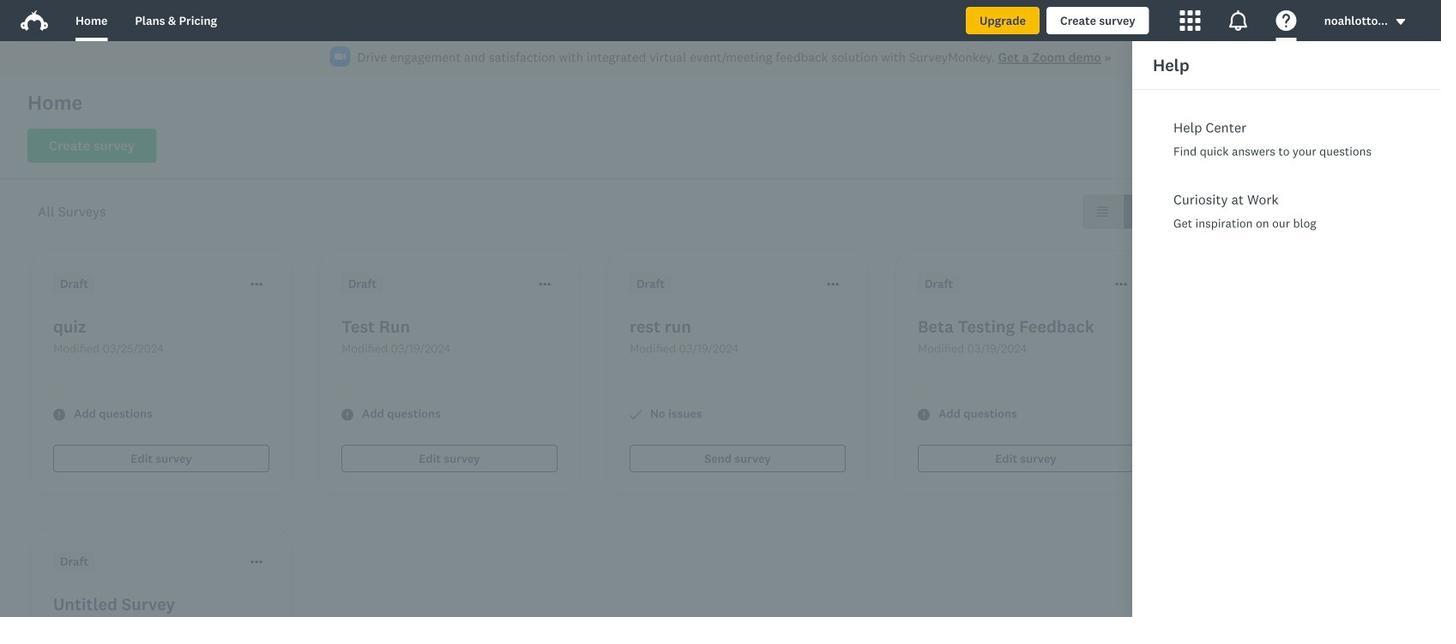 Task type: locate. For each thing, give the bounding box(es) containing it.
dialog
[[1132, 41, 1441, 618]]

search image
[[1185, 140, 1198, 154]]

1 warning image from the left
[[53, 409, 65, 421]]

Search text field
[[1198, 130, 1370, 164]]

warning image
[[918, 409, 930, 421]]

products icon image
[[1180, 10, 1201, 31], [1180, 10, 1201, 31]]

warning image
[[53, 409, 65, 421], [341, 409, 353, 421]]

2 brand logo image from the top
[[21, 10, 48, 31]]

1 horizontal spatial warning image
[[341, 409, 353, 421]]

0 horizontal spatial warning image
[[53, 409, 65, 421]]

group
[[1083, 195, 1163, 229]]

notification center icon image
[[1228, 10, 1249, 31]]

dropdown arrow icon image
[[1395, 16, 1407, 28], [1396, 19, 1405, 25]]

brand logo image
[[21, 7, 48, 34], [21, 10, 48, 31]]

help icon image
[[1276, 10, 1297, 31]]



Task type: describe. For each thing, give the bounding box(es) containing it.
1 brand logo image from the top
[[21, 7, 48, 34]]

2 warning image from the left
[[341, 409, 353, 421]]

search image
[[1185, 140, 1198, 154]]

max diff icon image
[[1283, 220, 1325, 262]]

no issues image
[[630, 409, 642, 421]]



Task type: vqa. For each thing, say whether or not it's contained in the screenshot.
the Brand logo
yes



